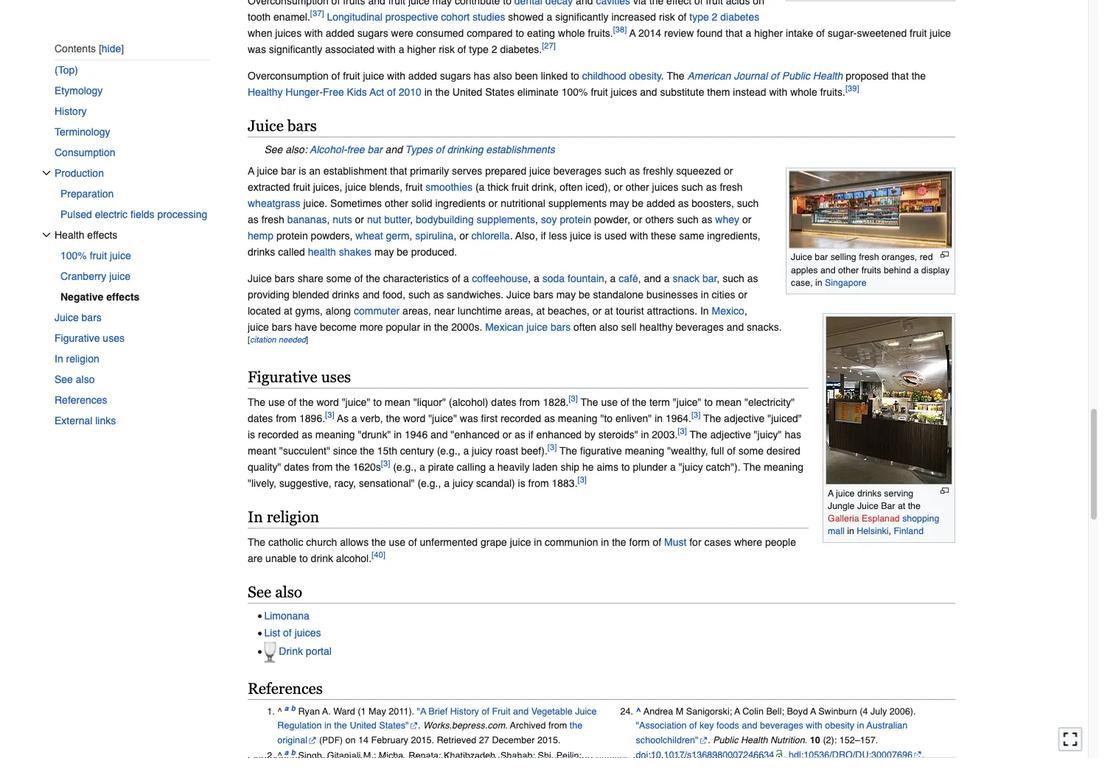 Task type: describe. For each thing, give the bounding box(es) containing it.
meant
[[248, 445, 276, 457]]

fruit inside via the effect of fruit acids on tooth enamel.
[[706, 0, 723, 6]]

the inside the use of the term "juice" to mean "electricity" dates from 1896.
[[632, 396, 647, 408]]

[3] link down 15th
[[381, 460, 390, 469]]

to inside the overconsumption of fruit juice with added sugars has also been linked to childhood obesity . the american journal of public health proposed that the healthy hunger-free kids act of 2010 in the united states eliminate 100% fruit juices and substitute them instead with whole fruits. [39]
[[571, 70, 579, 81]]

as up the hemp
[[248, 214, 259, 225]]

a inside the ^ a b
[[284, 704, 288, 713]]

that inside a 2014 review found that a higher intake of sugar-sweetened fruit juice was significantly associated with a higher risk of type 2 diabetes.
[[726, 27, 743, 39]]

in left communion
[[534, 536, 542, 548]]

"juice" for word
[[342, 396, 370, 408]]

x small image for production
[[42, 169, 51, 178]]

[3] down 15th
[[381, 460, 390, 469]]

fruit down childhood
[[591, 86, 608, 98]]

key
[[700, 721, 714, 731]]

added inside the overconsumption of fruit juice with added sugars has also been linked to childhood obesity . the american journal of public health proposed that the healthy hunger-free kids act of 2010 in the united states eliminate 100% fruit juices and substitute them instead with whole fruits. [39]
[[408, 70, 437, 81]]

people
[[765, 536, 796, 548]]

as up the "succulent"
[[302, 429, 313, 440]]

fruit inside smoothies (a thick fruit drink, often iced), or other juices such as fresh wheatgrass
[[512, 181, 529, 193]]

linked
[[541, 70, 568, 81]]

risk inside a 2014 review found that a higher intake of sugar-sweetened fruit juice was significantly associated with a higher risk of type 2 diabetes.
[[439, 43, 455, 55]]

"succulent"
[[279, 445, 330, 457]]

as up near
[[433, 289, 444, 300]]

whey link
[[715, 214, 739, 225]]

0 horizontal spatial public
[[713, 735, 738, 746]]

or down bodybuilding supplements link
[[459, 230, 469, 242]]

serves
[[452, 165, 482, 177]]

a up sandwiches.
[[463, 272, 469, 284]]

. public health nutrition . 10 (2): 152–157.
[[708, 735, 878, 746]]

fullscreen image
[[1063, 732, 1078, 747]]

a left soda at the top of page
[[534, 272, 540, 284]]

[27]
[[542, 42, 556, 51]]

juice bar selling fresh oranges, red apples and other fruits behind a display case, in
[[791, 252, 950, 288]]

drinks inside , such as providing blended drinks and food, such as sandwiches. juice bars may be standalone businesses in cities or located at gyms, along
[[332, 289, 360, 300]]

in right mall
[[847, 526, 854, 537]]

0 horizontal spatial be
[[397, 246, 408, 258]]

^ for ^ a b
[[277, 706, 282, 717]]

1 horizontal spatial higher
[[754, 27, 783, 39]]

of right form
[[653, 536, 661, 548]]

a down were
[[399, 43, 404, 55]]

at inside , such as providing blended drinks and food, such as sandwiches. juice bars may be standalone businesses in cities or located at gyms, along
[[284, 305, 292, 317]]

the for the figurative meaning "wealthy, full of some desired quality" dates from the 1620s
[[560, 445, 577, 457]]

0 vertical spatial figurative uses
[[55, 332, 125, 344]]

also up limonana
[[275, 583, 302, 601]]

such down characteristics
[[408, 289, 430, 300]]

b inside the ^ a b
[[291, 704, 296, 713]]

fresh inside juice. sometimes other solid ingredients or nutritional supplements may be added as boosters, such as fresh
[[261, 214, 284, 225]]

the for the catholic church allows the use of unfermented grape juice in communion in the form of must
[[248, 536, 265, 548]]

galleria
[[828, 513, 859, 524]]

recorded inside [3] as a verb, the word "juice" was first recorded as meaning "to enliven" in 1964. [3]
[[501, 412, 541, 424]]

from down vegetable
[[548, 721, 567, 731]]

significantly inside [37] longitudinal prospective cohort studies showed a significantly increased risk of type 2 diabetes when juices with added sugars were consumed compared to eating whole fruits. [38]
[[555, 11, 609, 22]]

and right café link
[[644, 272, 661, 284]]

recorded inside the adjective "juiced" is recorded as meaning "drunk" in 1946 and "enhanced or as if enhanced by steroids" in 2003.
[[258, 429, 299, 440]]

a up 'scandal)'
[[489, 461, 495, 473]]

2 b from the top
[[291, 749, 296, 758]]

review
[[664, 27, 694, 39]]

of right act
[[387, 86, 396, 98]]

of right 'intake'
[[816, 27, 825, 39]]

in left "1946"
[[394, 429, 402, 440]]

of down consumed
[[458, 43, 466, 55]]

often inside the mexican juice bars often also sell healthy beverages and snacks. [ citation needed ]
[[574, 321, 596, 333]]

as
[[337, 412, 349, 424]]

juice inside ""a brief history of fruit and vegetable juice regulation in the united states""
[[575, 706, 597, 717]]

such up cities in the top right of the page
[[723, 272, 744, 284]]

juice inside the overconsumption of fruit juice with added sugars has also been linked to childhood obesity . the american journal of public health proposed that the healthy hunger-free kids act of 2010 in the united states eliminate 100% fruit juices and substitute them instead with whole fruits. [39]
[[363, 70, 384, 81]]

associated
[[325, 43, 374, 55]]

brief
[[429, 706, 448, 717]]

are
[[248, 552, 263, 564]]

"association
[[636, 721, 687, 731]]

. down "a
[[418, 721, 421, 731]]

1 vertical spatial uses
[[321, 368, 351, 386]]

a down the pirate
[[444, 477, 450, 489]]

"juice" for term
[[673, 396, 701, 408]]

juice up extracted
[[257, 165, 278, 177]]

or left others at the right of page
[[633, 214, 642, 225]]

0 horizontal spatial 100%
[[60, 250, 87, 262]]

soy protein link
[[541, 214, 591, 225]]

supplements inside bananas , nuts or nut butter , bodybuilding supplements , soy protein powder, or others such as whey or hemp protein powders, wheat germ , spirulina , or chlorella
[[477, 214, 535, 225]]

juices inside smoothies (a thick fruit drink, often iced), or other juices such as fresh wheatgrass
[[652, 181, 678, 193]]

[3] link down he
[[578, 476, 587, 485]]

, inside , juice bars have become more popular in the 2000s.
[[744, 305, 747, 317]]

prospective cohort studies link
[[385, 11, 505, 22]]

beverages inside a juice bar is an establishment that primarily serves prepared juice beverages such as freshly squeezed or extracted fruit juices, juice blends, fruit
[[553, 165, 602, 177]]

2 vertical spatial see
[[248, 583, 271, 601]]

bars down negative effects
[[82, 312, 102, 324]]

meaning inside the adjective "juiced" is recorded as meaning "drunk" in 1946 and "enhanced or as if enhanced by steroids" in 2003.
[[315, 429, 355, 440]]

of up healthy hunger-free kids act of 2010 link
[[331, 70, 340, 81]]

dates for 1896.
[[248, 412, 273, 424]]

in inside juice bar selling fresh oranges, red apples and other fruits behind a display case, in
[[815, 277, 822, 288]]

0 horizontal spatial history
[[55, 105, 87, 117]]

hemp link
[[248, 230, 274, 242]]

fruits
[[861, 265, 881, 275]]

fountain
[[568, 272, 604, 284]]

1 b link from the top
[[291, 704, 296, 717]]

other inside juice. sometimes other solid ingredients or nutritional supplements may be added as boosters, such as fresh
[[385, 197, 408, 209]]

by
[[585, 429, 595, 440]]

(top)
[[55, 64, 78, 76]]

health
[[308, 246, 336, 258]]

sometimes
[[330, 197, 382, 209]]

2010
[[399, 86, 422, 98]]

1 vertical spatial higher
[[407, 43, 436, 55]]

unable
[[265, 552, 296, 564]]

"a brief history of fruit and vegetable juice regulation in the united states" link
[[277, 706, 597, 731]]

mexico
[[712, 305, 744, 317]]

health shakes link
[[308, 246, 372, 258]]

australian
[[867, 721, 908, 731]]

1 vertical spatial on
[[345, 735, 356, 746]]

on inside via the effect of fruit acids on tooth enamel.
[[753, 0, 764, 6]]

smoothies link
[[426, 181, 473, 193]]

10
[[810, 735, 820, 746]]

juice down healthy
[[248, 117, 284, 135]]

used
[[605, 230, 627, 242]]

bars inside , such as providing blended drinks and food, such as sandwiches. juice bars may be standalone businesses in cities or located at gyms, along
[[533, 289, 553, 300]]

(e.g., inside the adjective "juicy" has meant "succulent" since the 15th century (e.g., a juicy roast beef).
[[437, 445, 460, 457]]

the down health shakes may be produced.
[[366, 272, 380, 284]]

is inside a juice bar is an establishment that primarily serves prepared juice beverages such as freshly squeezed or extracted fruit juices, juice blends, fruit
[[299, 165, 306, 177]]

may inside , such as providing blended drinks and food, such as sandwiches. juice bars may be standalone businesses in cities or located at gyms, along
[[556, 289, 576, 300]]

in inside andrea m sanigorski; a colin bell; boyd a swinburn (4 july 2006). "association of key foods and beverages with obesity in australian schoolchildren"
[[857, 721, 864, 731]]

juice inside the mexican juice bars often also sell healthy beverages and snacks. [ citation needed ]
[[526, 321, 548, 333]]

bar up cities in the top right of the page
[[702, 272, 717, 284]]

. down fruit
[[505, 721, 508, 731]]

or right whey link
[[742, 214, 751, 225]]

juice inside the a juice drinks serving jungle juice bar at the galleria esplanad
[[836, 488, 855, 499]]

establishments
[[486, 143, 555, 155]]

with up 2010 at the top of the page
[[387, 70, 405, 81]]

etymology link
[[55, 80, 211, 101]]

[3] link left as
[[325, 411, 334, 420]]

cohort
[[441, 11, 470, 22]]

14
[[358, 735, 369, 746]]

thick
[[487, 181, 509, 193]]

hemp
[[248, 230, 274, 242]]

0 vertical spatial religion
[[66, 353, 99, 365]]

beverages inside the mexican juice bars often also sell healthy beverages and snacks. [ citation needed ]
[[676, 321, 724, 333]]

in down the enliven"
[[641, 429, 649, 440]]

in inside the overconsumption of fruit juice with added sugars has also been linked to childhood obesity . the american journal of public health proposed that the healthy hunger-free kids act of 2010 in the united states eliminate 100% fruit juices and substitute them instead with whole fruits. [39]
[[424, 86, 432, 98]]

(2):
[[823, 735, 837, 746]]

. down vegetable
[[558, 735, 561, 746]]

0 vertical spatial in religion
[[55, 353, 99, 365]]

a down diabetes
[[746, 27, 751, 39]]

at down standalone
[[605, 305, 613, 317]]

with inside . also, if less juice is used with these same ingredients, drinks called
[[630, 230, 648, 242]]

1 horizontal spatial in religion
[[248, 508, 319, 526]]

spirulina link
[[415, 230, 454, 242]]

also inside the mexican juice bars often also sell healthy beverages and snacks. [ citation needed ]
[[599, 321, 618, 333]]

a left café link
[[610, 272, 616, 284]]

extracted
[[248, 181, 290, 193]]

a left colin
[[734, 706, 740, 717]]

2006).
[[890, 706, 916, 717]]

of right 'journal'
[[771, 70, 779, 81]]

limonana
[[264, 610, 310, 622]]

. also, if less juice is used with these same ingredients, drinks called
[[248, 230, 761, 258]]

[3] link up "wealthy, at the bottom right of the page
[[691, 411, 701, 420]]

such inside juice. sometimes other solid ingredients or nutritional supplements may be added as boosters, such as fresh
[[737, 197, 759, 209]]

andrea
[[644, 706, 673, 717]]

bar inside juice bar selling fresh oranges, red apples and other fruits behind a display case, in
[[815, 252, 828, 263]]

as down ingredients, at the top of page
[[747, 272, 758, 284]]

to inside the use of the word "juice" to mean "liquor" (alcohol) dates from 1828. [3]
[[373, 396, 382, 408]]

or inside a juice bar is an establishment that primarily serves prepared juice beverages such as freshly squeezed or extracted fruit juices, juice blends, fruit
[[724, 165, 733, 177]]

chlorella
[[471, 230, 510, 242]]

diabetes
[[720, 11, 759, 22]]

also inside the overconsumption of fruit juice with added sugars has also been linked to childhood obesity . the american journal of public health proposed that the healthy hunger-free kids act of 2010 in the united states eliminate 100% fruit juices and substitute them instead with whole fruits. [39]
[[493, 70, 512, 81]]

[3] left as
[[325, 411, 334, 420]]

be inside juice. sometimes other solid ingredients or nutritional supplements may be added as boosters, such as fresh
[[632, 197, 644, 209]]

the up [40] link in the bottom left of the page
[[372, 536, 386, 548]]

a b
[[284, 749, 296, 758]]

word inside [3] as a verb, the word "juice" was first recorded as meaning "to enliven" in 1964. [3]
[[403, 412, 426, 424]]

[3] down 1964.
[[678, 427, 687, 436]]

1 horizontal spatial religion
[[267, 508, 319, 526]]

nuts
[[333, 214, 352, 225]]

the inside the use of the word "juice" to mean "liquor" (alcohol) dates from 1828. [3]
[[299, 396, 314, 408]]

1 horizontal spatial health
[[741, 735, 768, 746]]

1 horizontal spatial in
[[248, 508, 263, 526]]

and inside the overconsumption of fruit juice with added sugars has also been linked to childhood obesity . the american journal of public health proposed that the healthy hunger-free kids act of 2010 in the united states eliminate 100% fruit juices and substitute them instead with whole fruits. [39]
[[640, 86, 657, 98]]

the for the use of the term "juice" to mean "electricity" dates from 1896.
[[581, 396, 598, 408]]

external links
[[55, 415, 116, 427]]

the right proposed
[[912, 70, 926, 81]]

eliminate
[[517, 86, 559, 98]]

original
[[277, 735, 307, 746]]

consumption
[[55, 147, 115, 158]]

1 horizontal spatial references
[[248, 680, 323, 698]]

a up businesses
[[664, 272, 670, 284]]

as down [3] as a verb, the word "juice" was first recorded as meaning "to enliven" in 1964. [3]
[[515, 429, 525, 440]]

2 inside a 2014 review found that a higher intake of sugar-sweetened fruit juice was significantly associated with a higher risk of type 2 diabetes.
[[491, 43, 497, 55]]

was inside a 2014 review found that a higher intake of sugar-sweetened fruit juice was significantly associated with a higher risk of type 2 diabetes.
[[248, 43, 266, 55]]

fresh inside smoothies (a thick fruit drink, often iced), or other juices such as fresh wheatgrass
[[720, 181, 743, 193]]

use for word
[[268, 396, 285, 408]]

. inside . also, if less juice is used with these same ingredients, drinks called
[[510, 230, 513, 242]]

[3] down enhanced
[[548, 443, 557, 453]]

a.
[[322, 706, 331, 717]]

or left nut
[[355, 214, 364, 225]]

acids
[[726, 0, 750, 6]]

them
[[707, 86, 730, 98]]

the inside , juice bars have become more popular in the 2000s.
[[434, 321, 448, 333]]

. left 10
[[805, 735, 807, 746]]

juice up "sometimes"
[[345, 181, 366, 193]]

adjective for "juicy"
[[710, 429, 751, 440]]

dates inside the use of the word "juice" to mean "liquor" (alcohol) dates from 1828. [3]
[[491, 396, 516, 408]]

bars up providing
[[275, 272, 295, 284]]

other for apples
[[838, 265, 859, 275]]

1 horizontal spatial juice bars
[[248, 117, 317, 135]]

foods
[[717, 721, 739, 731]]

or inside juice. sometimes other solid ingredients or nutritional supplements may be added as boosters, such as fresh
[[489, 197, 498, 209]]

of inside ""a brief history of fruit and vegetable juice regulation in the united states""
[[482, 706, 489, 717]]

increased
[[611, 11, 656, 22]]

tooth
[[248, 11, 271, 22]]

1 vertical spatial see also
[[248, 583, 302, 601]]

of inside the use of the term "juice" to mean "electricity" dates from 1896.
[[621, 396, 629, 408]]

a down century
[[419, 461, 425, 473]]

drink portal link
[[279, 646, 332, 658]]

fruits. inside [37] longitudinal prospective cohort studies showed a significantly increased risk of type 2 diabetes when juices with added sugars were consumed compared to eating whole fruits. [38]
[[588, 27, 613, 39]]

aims
[[597, 461, 619, 473]]

as inside a juice bar is an establishment that primarily serves prepared juice beverages such as freshly squeezed or extracted fruit juices, juice blends, fruit
[[629, 165, 640, 177]]

from inside (e.g., a pirate calling a heavily laden ship he aims to plunder a "juicy catch"). the meaning "lively, suggestive, racy, sensational" (e.g., a juicy scandal) is from 1883.
[[528, 477, 549, 489]]

with inside [37] longitudinal prospective cohort studies showed a significantly increased risk of type 2 diabetes when juices with added sugars were consumed compared to eating whole fruits. [38]
[[304, 27, 323, 39]]

the left form
[[612, 536, 626, 548]]

fruit up cranberry juice
[[90, 250, 107, 262]]

whey
[[715, 214, 739, 225]]

meaning inside [3] as a verb, the word "juice" was first recorded as meaning "to enliven" in 1964. [3]
[[558, 412, 597, 424]]

1 vertical spatial may
[[374, 246, 394, 258]]

0 vertical spatial some
[[326, 272, 352, 284]]

a for drinks
[[828, 488, 834, 499]]

juice up providing
[[248, 272, 272, 284]]

in religion link
[[55, 349, 211, 369]]

, juice bars have become more popular in the 2000s.
[[248, 305, 747, 333]]

1946
[[405, 429, 428, 440]]

the right 2010 at the top of the page
[[435, 86, 450, 98]]

standalone
[[593, 289, 644, 300]]

juice bars link
[[55, 307, 211, 328]]

calling
[[457, 461, 486, 473]]

references link
[[55, 390, 211, 410]]

church
[[306, 536, 337, 548]]

germ
[[386, 230, 409, 242]]

effects for negative effects
[[106, 291, 140, 303]]

works.bepress.com
[[423, 721, 505, 731]]

the for the use of the word "juice" to mean "liquor" (alcohol) dates from 1828. [3]
[[248, 396, 265, 408]]

[3] link down enhanced
[[548, 443, 557, 453]]

a for bar
[[248, 165, 254, 177]]

intake
[[786, 27, 813, 39]]

. down key
[[708, 735, 710, 746]]

1 vertical spatial in
[[55, 353, 63, 365]]

as inside bananas , nuts or nut butter , bodybuilding supplements , soy protein powder, or others such as whey or hemp protein powders, wheat germ , spirulina , or chlorella
[[702, 214, 712, 225]]

a left "juicy
[[670, 461, 676, 473]]

0 horizontal spatial health
[[55, 229, 84, 241]]

and inside the adjective "juiced" is recorded as meaning "drunk" in 1946 and "enhanced or as if enhanced by steroids" in 2003.
[[431, 429, 448, 440]]

[3] up "wealthy, at the bottom right of the page
[[691, 411, 701, 420]]

proposed
[[846, 70, 889, 81]]

journal
[[734, 70, 768, 81]]

from inside the figurative meaning "wealthy, full of some desired quality" dates from the 1620s
[[312, 461, 333, 473]]

bar
[[881, 501, 895, 511]]

compared
[[467, 27, 513, 39]]

serving
[[884, 488, 914, 499]]

a inside [37] longitudinal prospective cohort studies showed a significantly increased risk of type 2 diabetes when juices with added sugars were consumed compared to eating whole fruits. [38]
[[547, 11, 552, 22]]

a inside juice bar selling fresh oranges, red apples and other fruits behind a display case, in
[[914, 265, 919, 275]]

negative effects link
[[60, 287, 221, 307]]

with down american journal of public health link
[[769, 86, 788, 98]]

[3] as a verb, the word "juice" was first recorded as meaning "to enliven" in 1964. [3]
[[325, 411, 701, 424]]

juice up "drink,"
[[529, 165, 551, 177]]

1 vertical spatial (e.g.,
[[393, 461, 417, 473]]

also up external links
[[76, 374, 95, 385]]

use for term
[[601, 396, 618, 408]]

2 horizontal spatial in
[[700, 305, 709, 317]]

of left unfermented
[[408, 536, 417, 548]]

juice down negative
[[55, 312, 79, 324]]

as left the boosters,
[[678, 197, 689, 209]]

mall
[[828, 526, 845, 537]]

1 vertical spatial juice bars
[[55, 312, 102, 324]]

1 2015 from the left
[[411, 735, 432, 746]]

juice right grape at bottom
[[510, 536, 531, 548]]

added inside [37] longitudinal prospective cohort studies showed a significantly increased risk of type 2 diabetes when juices with added sugars were consumed compared to eating whole fruits. [38]
[[326, 27, 354, 39]]

[3] link down 1964.
[[678, 427, 687, 436]]

see also: alcohol-free bar and types of drinking establishments
[[264, 143, 555, 155]]

and inside note
[[385, 143, 402, 155]]

ward
[[333, 706, 355, 717]]

1896.
[[299, 412, 325, 424]]

finland
[[894, 526, 924, 537]]

has inside the adjective "juicy" has meant "succulent" since the 15th century (e.g., a juicy roast beef).
[[785, 429, 801, 440]]

other for iced),
[[626, 181, 649, 193]]

fruit up solid
[[405, 181, 423, 193]]

the inside ""a brief history of fruit and vegetable juice regulation in the united states""
[[334, 721, 347, 731]]

1 vertical spatial figurative uses
[[248, 368, 351, 386]]

of up sandwiches.
[[452, 272, 461, 284]]

at up mexican juice bars link
[[536, 305, 545, 317]]

commuter link
[[354, 305, 400, 317]]

fruit up kids
[[343, 70, 360, 81]]

history inside ""a brief history of fruit and vegetable juice regulation in the united states""
[[450, 706, 479, 717]]

bar inside note
[[367, 143, 382, 155]]

1 a link from the top
[[284, 704, 288, 717]]



Task type: vqa. For each thing, say whether or not it's contained in the screenshot.
Search Wikipedia search box on the left of page
no



Task type: locate. For each thing, give the bounding box(es) containing it.
protein
[[560, 214, 591, 225], [276, 230, 308, 242]]

behind
[[884, 265, 911, 275]]

other down freshly
[[626, 181, 649, 193]]

blended
[[292, 289, 329, 300]]

fresh up the boosters,
[[720, 181, 743, 193]]

obesity inside andrea m sanigorski; a colin bell; boyd a swinburn (4 july 2006). "association of key foods and beverages with obesity in australian schoolchildren"
[[825, 721, 854, 731]]

that inside a juice bar is an establishment that primarily serves prepared juice beverages such as freshly squeezed or extracted fruit juices, juice blends, fruit
[[390, 165, 407, 177]]

july
[[871, 706, 887, 717]]

wheat
[[356, 230, 383, 242]]

meaning inside (e.g., a pirate calling a heavily laden ship he aims to plunder a "juicy catch"). the meaning "lively, suggestive, racy, sensational" (e.g., a juicy scandal) is from 1883.
[[764, 461, 803, 473]]

a right as
[[352, 412, 357, 424]]

dates for the
[[284, 461, 309, 473]]

health inside the overconsumption of fruit juice with added sugars has also been linked to childhood obesity . the american journal of public health proposed that the healthy hunger-free kids act of 2010 in the united states eliminate 100% fruit juices and substitute them instead with whole fruits. [39]
[[813, 70, 843, 81]]

1 horizontal spatial recorded
[[501, 412, 541, 424]]

0 horizontal spatial beverages
[[553, 165, 602, 177]]

bars up citation needed link
[[272, 321, 292, 333]]

a up calling
[[463, 445, 469, 457]]

beverages down attractions.
[[676, 321, 724, 333]]

be down germ
[[397, 246, 408, 258]]

or down standalone
[[592, 305, 602, 317]]

schoolchildren"
[[636, 735, 699, 746]]

[3] inside the use of the word "juice" to mean "liquor" (alcohol) dates from 1828. [3]
[[569, 395, 578, 404]]

pulsed electric fields processing
[[60, 209, 207, 220]]

of down shakes
[[354, 272, 363, 284]]

0 horizontal spatial sugars
[[357, 27, 388, 39]]

figurative inside figurative uses link
[[55, 332, 100, 344]]

added up 2010 at the top of the page
[[408, 70, 437, 81]]

1 horizontal spatial figurative uses
[[248, 368, 351, 386]]

juice up citation
[[248, 321, 269, 333]]

0 horizontal spatial figurative
[[55, 332, 100, 344]]

2 x small image from the top
[[42, 231, 51, 239]]

0 horizontal spatial recorded
[[258, 429, 299, 440]]

the right catch").
[[743, 461, 761, 473]]

citation needed link
[[250, 336, 306, 345]]

1 x small image from the top
[[42, 169, 51, 178]]

apples
[[791, 265, 818, 275]]

such down squeezed
[[681, 181, 703, 193]]

meaning inside the figurative meaning "wealthy, full of some desired quality" dates from the 1620s
[[625, 445, 664, 457]]

finland link
[[894, 526, 924, 537]]

was inside [3] as a verb, the word "juice" was first recorded as meaning "to enliven" in 1964. [3]
[[460, 412, 478, 424]]

pulsed electric fields processing link
[[60, 204, 211, 225]]

100% inside the overconsumption of fruit juice with added sugars has also been linked to childhood obesity . the american journal of public health proposed that the healthy hunger-free kids act of 2010 in the united states eliminate 100% fruit juices and substitute them instead with whole fruits. [39]
[[561, 86, 588, 98]]

or inside the adjective "juiced" is recorded as meaning "drunk" in 1946 and "enhanced or as if enhanced by steroids" in 2003.
[[503, 429, 512, 440]]

a right boyd
[[810, 706, 816, 717]]

2 mean from the left
[[716, 396, 742, 408]]

was
[[248, 43, 266, 55], [460, 412, 478, 424]]

states
[[485, 86, 514, 98]]

1 vertical spatial recorded
[[258, 429, 299, 440]]

0 horizontal spatial in
[[55, 353, 63, 365]]

2 b link from the top
[[291, 749, 296, 759]]

in inside ""a brief history of fruit and vegetable juice regulation in the united states""
[[324, 721, 332, 731]]

2 vertical spatial other
[[838, 265, 859, 275]]

0 vertical spatial see also
[[55, 374, 95, 385]]

the right verb,
[[386, 412, 400, 424]]

in right 2010 at the top of the page
[[424, 86, 432, 98]]

1 horizontal spatial use
[[389, 536, 405, 548]]

kids
[[347, 86, 367, 98]]

1 horizontal spatial word
[[403, 412, 426, 424]]

2 vertical spatial drinks
[[857, 488, 882, 499]]

other up singapore
[[838, 265, 859, 275]]

2
[[712, 11, 718, 22], [491, 43, 497, 55]]

1 vertical spatial significantly
[[269, 43, 322, 55]]

fruit inside a 2014 review found that a higher intake of sugar-sweetened fruit juice was significantly associated with a higher risk of type 2 diabetes.
[[910, 27, 927, 39]]

1 horizontal spatial fresh
[[720, 181, 743, 193]]

the original link
[[277, 721, 583, 746]]

effects for health effects
[[87, 229, 117, 241]]

must link
[[664, 536, 687, 548]]

whole inside the overconsumption of fruit juice with added sugars has also been linked to childhood obesity . the american journal of public health proposed that the healthy hunger-free kids act of 2010 in the united states eliminate 100% fruit juices and substitute them instead with whole fruits. [39]
[[790, 86, 817, 98]]

soda fountain link
[[542, 272, 604, 284]]

wheatgrass
[[248, 197, 300, 209]]

from inside the use of the term "juice" to mean "electricity" dates from 1896.
[[276, 412, 296, 424]]

and inside ""a brief history of fruit and vegetable juice regulation in the united states""
[[513, 706, 529, 717]]

0 vertical spatial a link
[[284, 704, 288, 717]]

at inside the a juice drinks serving jungle juice bar at the galleria esplanad
[[898, 501, 905, 511]]

juices down childhood obesity link
[[611, 86, 637, 98]]

drinks down the hemp
[[248, 246, 275, 258]]

1 vertical spatial health
[[55, 229, 84, 241]]

health
[[813, 70, 843, 81], [55, 229, 84, 241], [741, 735, 768, 746]]

2 vertical spatial be
[[579, 289, 590, 300]]

1 areas, from the left
[[403, 305, 431, 317]]

"association of key foods and beverages with obesity in australian schoolchildren" link
[[636, 721, 908, 746]]

b left the ryan
[[291, 704, 296, 713]]

0 vertical spatial beverages
[[553, 165, 602, 177]]

helsinki
[[857, 526, 889, 537]]

the for the adjective "juiced" is recorded as meaning "drunk" in 1946 and "enhanced or as if enhanced by steroids" in 2003.
[[703, 412, 721, 424]]

1 vertical spatial fresh
[[261, 214, 284, 225]]

1 horizontal spatial sugars
[[440, 70, 471, 81]]

drink
[[279, 646, 303, 658]]

and down mexico link
[[727, 321, 744, 333]]

bars up also:
[[287, 117, 317, 135]]

of inside limonana list of juices
[[283, 627, 292, 639]]

1 ^ from the left
[[277, 706, 282, 717]]

2 horizontal spatial drinks
[[857, 488, 882, 499]]

^
[[277, 706, 282, 717], [636, 706, 641, 717]]

0 vertical spatial b
[[291, 704, 296, 713]]

boyd
[[787, 706, 808, 717]]

in left cities in the top right of the page
[[701, 289, 709, 300]]

is inside . also, if less juice is used with these same ingredients, drinks called
[[594, 230, 602, 242]]

1620s
[[353, 461, 381, 473]]

the up by
[[581, 396, 598, 408]]

note containing see also:
[[248, 141, 955, 157]]

a down original
[[284, 749, 288, 758]]

[3] up enhanced
[[569, 395, 578, 404]]

united
[[452, 86, 482, 98], [350, 721, 377, 731]]

list
[[264, 627, 280, 639]]

in inside , juice bars have become more popular in the 2000s.
[[423, 321, 431, 333]]

0 horizontal spatial references
[[55, 394, 107, 406]]

2 horizontal spatial use
[[601, 396, 618, 408]]

supplements up soy protein link
[[548, 197, 607, 209]]

and inside , such as providing blended drinks and food, such as sandwiches. juice bars may be standalone businesses in cities or located at gyms, along
[[362, 289, 380, 300]]

1 vertical spatial be
[[397, 246, 408, 258]]

2 vertical spatial (e.g.,
[[418, 477, 441, 489]]

in religion down figurative uses link
[[55, 353, 99, 365]]

snacks.
[[747, 321, 782, 333]]

full
[[711, 445, 724, 457]]

of inside via the effect of fruit acids on tooth enamel.
[[694, 0, 703, 6]]

to left drink
[[299, 552, 308, 564]]

juice
[[930, 27, 951, 39], [363, 70, 384, 81], [257, 165, 278, 177], [529, 165, 551, 177], [345, 181, 366, 193], [570, 230, 591, 242], [110, 250, 131, 262], [109, 270, 130, 282], [248, 321, 269, 333], [526, 321, 548, 333], [836, 488, 855, 499], [510, 536, 531, 548]]

businesses
[[646, 289, 698, 300]]

sugars down consumed
[[440, 70, 471, 81]]

in right communion
[[601, 536, 609, 548]]

has down "juiced"
[[785, 429, 801, 440]]

0 vertical spatial if
[[541, 230, 546, 242]]

or inside smoothies (a thick fruit drink, often iced), or other juices such as fresh wheatgrass
[[614, 181, 623, 193]]

the down since
[[336, 461, 350, 473]]

1 vertical spatial united
[[350, 721, 377, 731]]

1 horizontal spatial significantly
[[555, 11, 609, 22]]

see inside see also link
[[55, 374, 73, 385]]

(top) link
[[55, 60, 211, 80]]

0 horizontal spatial fruits.
[[588, 27, 613, 39]]

free
[[323, 86, 344, 98]]

colin
[[742, 706, 764, 717]]

in left mexico link
[[700, 305, 709, 317]]

2 ^ from the left
[[636, 706, 641, 717]]

and inside juice bar selling fresh oranges, red apples and other fruits behind a display case, in
[[820, 265, 836, 275]]

juice inside a 2014 review found that a higher intake of sugar-sweetened fruit juice was significantly associated with a higher risk of type 2 diabetes.
[[930, 27, 951, 39]]

smoothies
[[426, 181, 473, 193]]

use right allows
[[389, 536, 405, 548]]

a inside a juice bar is an establishment that primarily serves prepared juice beverages such as freshly squeezed or extracted fruit juices, juice blends, fruit
[[248, 165, 254, 177]]

health left proposed
[[813, 70, 843, 81]]

0 horizontal spatial areas,
[[403, 305, 431, 317]]

dates down the "succulent"
[[284, 461, 309, 473]]

the inside the a juice drinks serving jungle juice bar at the galleria esplanad
[[908, 501, 921, 511]]

café
[[619, 272, 638, 284]]

2 vertical spatial may
[[556, 289, 576, 300]]

^ for ^
[[636, 706, 641, 717]]

effects up 100% fruit juice
[[87, 229, 117, 241]]

public inside the overconsumption of fruit juice with added sugars has also been linked to childhood obesity . the american journal of public health proposed that the healthy hunger-free kids act of 2010 in the united states eliminate 100% fruit juices and substitute them instead with whole fruits. [39]
[[782, 70, 810, 81]]

0 vertical spatial has
[[474, 70, 490, 81]]

iced),
[[586, 181, 611, 193]]

as down the boosters,
[[702, 214, 712, 225]]

protein up the called
[[276, 230, 308, 242]]

[3] down he
[[578, 476, 587, 485]]

juices inside the overconsumption of fruit juice with added sugars has also been linked to childhood obesity . the american journal of public health proposed that the healthy hunger-free kids act of 2010 in the united states eliminate 100% fruit juices and substitute them instead with whole fruits. [39]
[[611, 86, 637, 98]]

. inside the overconsumption of fruit juice with added sugars has also been linked to childhood obesity . the american journal of public health proposed that the healthy hunger-free kids act of 2010 in the united states eliminate 100% fruit juices and substitute them instead with whole fruits. [39]
[[662, 70, 664, 81]]

see down the are
[[248, 583, 271, 601]]

public down 'intake'
[[782, 70, 810, 81]]

fruit down an
[[293, 181, 310, 193]]

1 mean from the left
[[385, 396, 410, 408]]

healthy hunger-free kids act of 2010 link
[[248, 86, 422, 98]]

areas, up popular
[[403, 305, 431, 317]]

or
[[724, 165, 733, 177], [614, 181, 623, 193], [489, 197, 498, 209], [355, 214, 364, 225], [633, 214, 642, 225], [742, 214, 751, 225], [459, 230, 469, 242], [738, 289, 747, 300], [592, 305, 602, 317], [503, 429, 512, 440]]

jungle
[[828, 501, 855, 511]]

may
[[369, 706, 386, 717]]

"drunk"
[[358, 429, 391, 440]]

history
[[55, 105, 87, 117], [450, 706, 479, 717]]

in down "lively,
[[248, 508, 263, 526]]

0 horizontal spatial religion
[[66, 353, 99, 365]]

of right effect
[[694, 0, 703, 6]]

"liquor"
[[413, 396, 446, 408]]

juice inside . also, if less juice is used with these same ingredients, drinks called
[[570, 230, 591, 242]]

0 vertical spatial often
[[560, 181, 583, 193]]

2 vertical spatial that
[[390, 165, 407, 177]]

of up the enliven"
[[621, 396, 629, 408]]

fruits.
[[588, 27, 613, 39], [820, 86, 845, 98]]

as down 1828.
[[544, 412, 555, 424]]

2 horizontal spatial added
[[646, 197, 675, 209]]

see left also:
[[264, 143, 283, 155]]

mean for "liquor"
[[385, 396, 410, 408]]

0 horizontal spatial figurative uses
[[55, 332, 125, 344]]

juicy inside (e.g., a pirate calling a heavily laden ship he aims to plunder a "juicy catch"). the meaning "lively, suggestive, racy, sensational" (e.g., a juicy scandal) is from 1883.
[[453, 477, 473, 489]]

1 vertical spatial risk
[[439, 43, 455, 55]]

juicy
[[472, 445, 493, 457], [453, 477, 473, 489]]

andrea m sanigorski; a colin bell; boyd a swinburn (4 july 2006). "association of key foods and beverages with obesity in australian schoolchildren"
[[636, 706, 916, 746]]

1 horizontal spatial figurative
[[248, 368, 317, 386]]

figurative down negative
[[55, 332, 100, 344]]

1 vertical spatial juicy
[[453, 477, 473, 489]]

x small image left production
[[42, 169, 51, 178]]

from down laden
[[528, 477, 549, 489]]

significantly inside a 2014 review found that a higher intake of sugar-sweetened fruit juice was significantly associated with a higher risk of type 2 diabetes.
[[269, 43, 322, 55]]

0 vertical spatial juicy
[[472, 445, 493, 457]]

of inside the use of the word "juice" to mean "liquor" (alcohol) dates from 1828. [3]
[[288, 396, 296, 408]]

uses inside figurative uses link
[[103, 332, 125, 344]]

(e.g., up the pirate
[[437, 445, 460, 457]]

meaning up the plunder
[[625, 445, 664, 457]]

beef).
[[521, 445, 548, 457]]

juice inside , juice bars have become more popular in the 2000s.
[[248, 321, 269, 333]]

1883.
[[552, 477, 578, 489]]

adjective for "juiced"
[[724, 412, 765, 424]]

0 vertical spatial history
[[55, 105, 87, 117]]

1 b from the top
[[291, 704, 296, 713]]

2 inside [37] longitudinal prospective cohort studies showed a significantly increased risk of type 2 diabetes when juices with added sugars were consumed compared to eating whole fruits. [38]
[[712, 11, 718, 22]]

ingredients
[[435, 197, 486, 209]]

1 vertical spatial in religion
[[248, 508, 319, 526]]

0 horizontal spatial "juice"
[[342, 396, 370, 408]]

consumption link
[[55, 142, 211, 163]]

juice inside the a juice drinks serving jungle juice bar at the galleria esplanad
[[857, 501, 879, 511]]

a for review
[[629, 27, 636, 39]]

galleria esplanad link
[[828, 513, 900, 524]]

chlorella link
[[471, 230, 510, 242]]

shakes
[[339, 246, 372, 258]]

0 vertical spatial 100%
[[561, 86, 588, 98]]

juice down commuter areas, near lunchtime areas, at beaches, or at tourist attractions. in mexico
[[526, 321, 548, 333]]

the inside the adjective "juiced" is recorded as meaning "drunk" in 1946 and "enhanced or as if enhanced by steroids" in 2003.
[[703, 412, 721, 424]]

1 vertical spatial word
[[403, 412, 426, 424]]

of inside note
[[436, 143, 444, 155]]

juices inside [37] longitudinal prospective cohort studies showed a significantly increased risk of type 2 diabetes when juices with added sugars were consumed compared to eating whole fruits. [38]
[[275, 27, 302, 39]]

terminology
[[55, 126, 110, 138]]

1 vertical spatial x small image
[[42, 231, 51, 239]]

1 vertical spatial b link
[[291, 749, 296, 759]]

been
[[515, 70, 538, 81]]

in up 'external'
[[55, 353, 63, 365]]

juicy inside the adjective "juicy" has meant "succulent" since the 15th century (e.g., a juicy roast beef).
[[472, 445, 493, 457]]

0 vertical spatial risk
[[659, 11, 675, 22]]

1 vertical spatial if
[[528, 429, 534, 440]]

other up butter
[[385, 197, 408, 209]]

drink portal
[[279, 646, 332, 658]]

word inside the use of the word "juice" to mean "liquor" (alcohol) dates from 1828. [3]
[[317, 396, 339, 408]]

if
[[541, 230, 546, 242], [528, 429, 534, 440]]

near
[[434, 305, 455, 317]]

0 horizontal spatial obesity
[[629, 70, 662, 81]]

as
[[629, 165, 640, 177], [706, 181, 717, 193], [678, 197, 689, 209], [248, 214, 259, 225], [702, 214, 712, 225], [747, 272, 758, 284], [433, 289, 444, 300], [544, 412, 555, 424], [302, 429, 313, 440], [515, 429, 525, 440]]

0 vertical spatial juice bars
[[248, 117, 317, 135]]

1 vertical spatial a link
[[284, 749, 288, 759]]

2 2015 from the left
[[537, 735, 558, 746]]

juice down "100% fruit juice" link
[[109, 270, 130, 282]]

. left also,
[[510, 230, 513, 242]]

bars inside , juice bars have become more popular in the 2000s.
[[272, 321, 292, 333]]

commuter
[[354, 305, 400, 317]]

1 vertical spatial dates
[[248, 412, 273, 424]]

external
[[55, 415, 92, 427]]

0 horizontal spatial uses
[[103, 332, 125, 344]]

the inside the overconsumption of fruit juice with added sugars has also been linked to childhood obesity . the american journal of public health proposed that the healthy hunger-free kids act of 2010 in the united states eliminate 100% fruit juices and substitute them instead with whole fruits. [39]
[[667, 70, 684, 81]]

in inside , such as providing blended drinks and food, such as sandwiches. juice bars may be standalone businesses in cities or located at gyms, along
[[701, 289, 709, 300]]

drinks up bar
[[857, 488, 882, 499]]

0 horizontal spatial protein
[[276, 230, 308, 242]]

0 horizontal spatial on
[[345, 735, 356, 746]]

[3] link up enhanced
[[569, 395, 578, 404]]

effects
[[87, 229, 117, 241], [106, 291, 140, 303]]

sanigorski;
[[686, 706, 732, 717]]

the inside the figurative meaning "wealthy, full of some desired quality" dates from the 1620s
[[336, 461, 350, 473]]

fresh inside juice bar selling fresh oranges, red apples and other fruits behind a display case, in
[[859, 252, 879, 263]]

1 vertical spatial references
[[248, 680, 323, 698]]

with down were
[[377, 43, 396, 55]]

religion up catholic
[[267, 508, 319, 526]]

juice inside cranberry juice link
[[109, 270, 130, 282]]

catholic
[[268, 536, 303, 548]]

1 horizontal spatial uses
[[321, 368, 351, 386]]

the up substitute at the top right
[[667, 70, 684, 81]]

0 vertical spatial may
[[610, 197, 629, 209]]

x small image
[[42, 169, 51, 178], [42, 231, 51, 239]]

if inside . also, if less juice is used with these same ingredients, drinks called
[[541, 230, 546, 242]]

0 horizontal spatial word
[[317, 396, 339, 408]]

[
[[248, 336, 250, 345]]

0 vertical spatial whole
[[558, 27, 585, 39]]

the inside [3] as a verb, the word "juice" was first recorded as meaning "to enliven" in 1964. [3]
[[386, 412, 400, 424]]

in down 'term'
[[655, 412, 663, 424]]

2 areas, from the left
[[505, 305, 533, 317]]

(4
[[860, 706, 868, 717]]

"juice" inside [3] as a verb, the word "juice" was first recorded as meaning "to enliven" in 1964. [3]
[[428, 412, 457, 424]]

produced.
[[411, 246, 457, 258]]

juice down coffeehouse
[[506, 289, 531, 300]]

[40] link
[[372, 551, 385, 560]]

types of drinking establishments link
[[405, 143, 555, 155]]

of inside andrea m sanigorski; a colin bell; boyd a swinburn (4 july 2006). "association of key foods and beverages with obesity in australian schoolchildren"
[[689, 721, 697, 731]]

1 horizontal spatial see also
[[248, 583, 302, 601]]

. down ""a brief history of fruit and vegetable juice regulation in the united states""
[[432, 735, 434, 746]]

bar up apples
[[815, 252, 828, 263]]

to up verb,
[[373, 396, 382, 408]]

0 vertical spatial united
[[452, 86, 482, 98]]

public down foods
[[713, 735, 738, 746]]

a inside the adjective "juicy" has meant "succulent" since the 15th century (e.g., a juicy roast beef).
[[463, 445, 469, 457]]

mean for "electricity"
[[716, 396, 742, 408]]

0 vertical spatial word
[[317, 396, 339, 408]]

0 vertical spatial effects
[[87, 229, 117, 241]]

0 vertical spatial type
[[689, 11, 709, 22]]

steroids"
[[598, 429, 638, 440]]

and right "1946"
[[431, 429, 448, 440]]

0 horizontal spatial mean
[[385, 396, 410, 408]]

the up full
[[703, 412, 721, 424]]

be inside , such as providing blended drinks and food, such as sandwiches. juice bars may be standalone businesses in cities or located at gyms, along
[[579, 289, 590, 300]]

0 vertical spatial supplements
[[548, 197, 607, 209]]

bars inside the mexican juice bars often also sell healthy beverages and snacks. [ citation needed ]
[[551, 321, 571, 333]]

butter
[[384, 214, 410, 225]]

esplanad
[[862, 513, 900, 524]]

ryan
[[298, 706, 320, 717]]

2000s.
[[451, 321, 482, 333]]

b link
[[291, 704, 296, 717], [291, 749, 296, 759]]

if inside the adjective "juiced" is recorded as meaning "drunk" in 1946 and "enhanced or as if enhanced by steroids" in 2003.
[[528, 429, 534, 440]]

may inside juice. sometimes other solid ingredients or nutritional supplements may be added as boosters, such as fresh
[[610, 197, 629, 209]]

february
[[371, 735, 408, 746]]

word up as
[[317, 396, 339, 408]]

as inside [3] as a verb, the word "juice" was first recorded as meaning "to enliven" in 1964. [3]
[[544, 412, 555, 424]]

united left states
[[452, 86, 482, 98]]

the inside (e.g., a pirate calling a heavily laden ship he aims to plunder a "juicy catch"). the meaning "lively, suggestive, racy, sensational" (e.g., a juicy scandal) is from 1883.
[[743, 461, 761, 473]]

smoothies (a thick fruit drink, often iced), or other juices such as fresh wheatgrass
[[248, 181, 743, 209]]

in inside [3] as a verb, the word "juice" was first recorded as meaning "to enliven" in 1964. [3]
[[655, 412, 663, 424]]

the inside the adjective "juicy" has meant "succulent" since the 15th century (e.g., a juicy roast beef).
[[360, 445, 374, 457]]

and inside the mexican juice bars often also sell healthy beverages and snacks. [ citation needed ]
[[727, 321, 744, 333]]

0 horizontal spatial may
[[374, 246, 394, 258]]

of left fruit
[[482, 706, 489, 717]]

fruits. down sugar-
[[820, 86, 845, 98]]

use up "to
[[601, 396, 618, 408]]

^ left the andrea
[[636, 706, 641, 717]]

dates inside the use of the term "juice" to mean "electricity" dates from 1896.
[[248, 412, 273, 424]]

0 vertical spatial protein
[[560, 214, 591, 225]]

15th
[[377, 445, 397, 457]]

or down thick
[[489, 197, 498, 209]]

cases
[[704, 536, 731, 548]]

2 vertical spatial beverages
[[760, 721, 803, 731]]

1 vertical spatial beverages
[[676, 321, 724, 333]]

0 vertical spatial (e.g.,
[[437, 445, 460, 457]]

overconsumption
[[248, 70, 329, 81]]

obesity inside the overconsumption of fruit juice with added sugars has also been linked to childhood obesity . the american journal of public health proposed that the healthy hunger-free kids act of 2010 in the united states eliminate 100% fruit juices and substitute them instead with whole fruits. [39]
[[629, 70, 662, 81]]

juices inside limonana list of juices
[[295, 627, 321, 639]]

a inside [3] as a verb, the word "juice" was first recorded as meaning "to enliven" in 1964. [3]
[[352, 412, 357, 424]]

type up found
[[689, 11, 709, 22]]

0 vertical spatial see
[[264, 143, 283, 155]]

the inside the figurative meaning "wealthy, full of some desired quality" dates from the 1620s
[[560, 445, 577, 457]]

1 horizontal spatial ^
[[636, 706, 641, 717]]

risk inside [37] longitudinal prospective cohort studies showed a significantly increased risk of type 2 diabetes when juices with added sugars were consumed compared to eating whole fruits. [38]
[[659, 11, 675, 22]]

the inside the use of the word "juice" to mean "liquor" (alcohol) dates from 1828. [3]
[[248, 396, 265, 408]]

figurative down citation needed link
[[248, 368, 317, 386]]

note
[[248, 141, 955, 157]]

fruit up type 2 diabetes link
[[706, 0, 723, 6]]

cranberry juice link
[[60, 266, 211, 287]]

2 a link from the top
[[284, 749, 288, 759]]

0 horizontal spatial that
[[390, 165, 407, 177]]

hide button
[[99, 43, 124, 54]]

that inside the overconsumption of fruit juice with added sugars has also been linked to childhood obesity . the american journal of public health proposed that the healthy hunger-free kids act of 2010 in the united states eliminate 100% fruit juices and substitute them instead with whole fruits. [39]
[[892, 70, 909, 81]]

boosters,
[[692, 197, 734, 209]]

the up "meant"
[[248, 396, 265, 408]]

as inside smoothies (a thick fruit drink, often iced), or other juices such as fresh wheatgrass
[[706, 181, 717, 193]]

to inside [37] longitudinal prospective cohort studies showed a significantly increased risk of type 2 diabetes when juices with added sugars were consumed compared to eating whole fruits. [38]
[[516, 27, 524, 39]]

x small image for health effects
[[42, 231, 51, 239]]

effect
[[666, 0, 692, 6]]

2011).
[[389, 706, 414, 717]]

1 vertical spatial often
[[574, 321, 596, 333]]

[37] longitudinal prospective cohort studies showed a significantly increased risk of type 2 diabetes when juices with added sugars were consumed compared to eating whole fruits. [38]
[[248, 9, 759, 39]]

1 vertical spatial added
[[408, 70, 437, 81]]

the inside via the effect of fruit acids on tooth enamel.
[[649, 0, 664, 6]]

use up "meant"
[[268, 396, 285, 408]]

the for the adjective "juicy" has meant "succulent" since the 15th century (e.g., a juicy roast beef).
[[690, 429, 707, 440]]

first
[[481, 412, 498, 424]]

use inside the use of the word "juice" to mean "liquor" (alcohol) dates from 1828. [3]
[[268, 396, 285, 408]]

1 horizontal spatial 2015
[[537, 735, 558, 746]]

1 horizontal spatial may
[[556, 289, 576, 300]]

0 vertical spatial uses
[[103, 332, 125, 344]]

1 horizontal spatial public
[[782, 70, 810, 81]]

oranges,
[[882, 252, 917, 263]]

0 horizontal spatial use
[[268, 396, 285, 408]]

1 horizontal spatial 100%
[[561, 86, 588, 98]]



